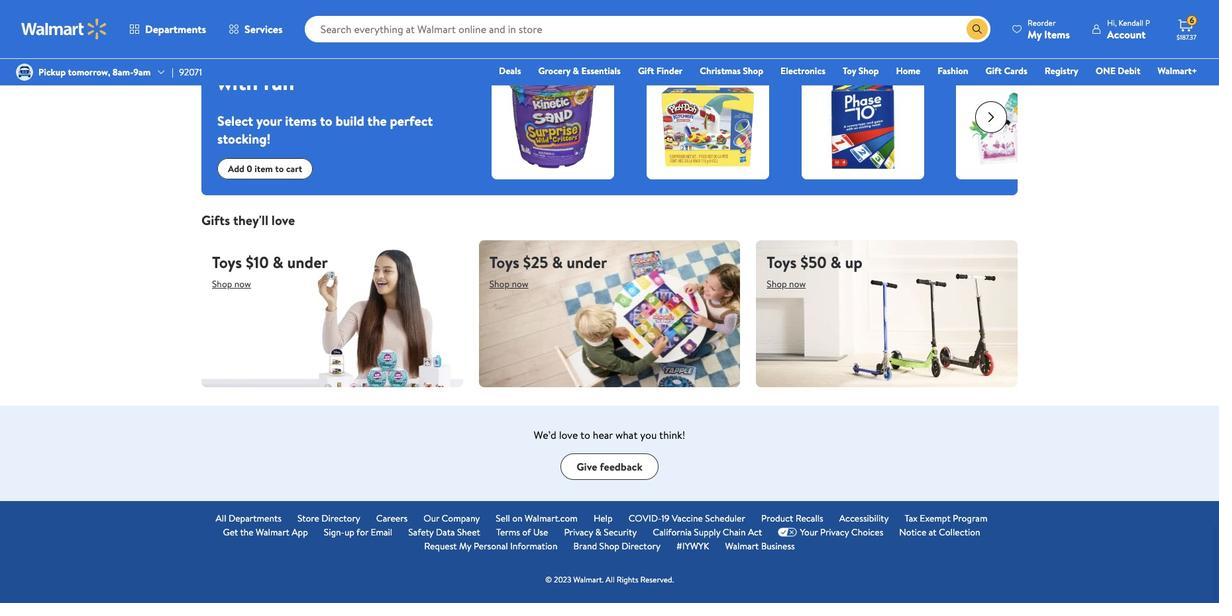 Task type: describe. For each thing, give the bounding box(es) containing it.
sign-up for email link
[[324, 526, 392, 540]]

pickup
[[38, 66, 66, 79]]

kendall
[[1119, 17, 1144, 28]]

sign-up for email
[[324, 526, 392, 539]]

vaccine
[[672, 512, 703, 525]]

your
[[256, 112, 282, 130]]

grocery
[[538, 64, 571, 78]]

act
[[748, 526, 762, 539]]

toys $50 & up shop now
[[767, 251, 863, 291]]

9am
[[133, 66, 151, 79]]

items
[[1044, 27, 1070, 41]]

privacy & security
[[564, 526, 637, 539]]

accessibility link
[[839, 512, 889, 526]]

home
[[896, 64, 921, 78]]

accessibility
[[839, 512, 889, 525]]

phase 10 card game, family game for adults & kids, challenging & exciting rummy-style play $5.97 image
[[812, 68, 914, 169]]

stocking
[[325, 38, 404, 68]]

1 horizontal spatial directory
[[622, 540, 661, 553]]

items
[[285, 112, 317, 130]]

walmart business
[[725, 540, 795, 553]]

christmas shop
[[700, 64, 763, 78]]

category toys $25 & under image
[[479, 241, 740, 388]]

toys $25 & under shop now
[[490, 251, 607, 291]]

tax exempt program link
[[905, 512, 988, 526]]

hi, kendall p account
[[1107, 17, 1150, 41]]

item
[[255, 162, 273, 176]]

covid-19 vaccine scheduler link
[[629, 512, 745, 526]]

1 vertical spatial love
[[559, 428, 578, 443]]

california
[[653, 526, 692, 539]]

choices
[[851, 526, 884, 539]]

sell on walmart.com link
[[496, 512, 578, 526]]

stuff every stocking with fun
[[217, 38, 404, 97]]

tomorrow,
[[68, 66, 110, 79]]

chain
[[723, 526, 746, 539]]

your privacy choices
[[800, 526, 884, 539]]

shop inside toys $50 & up shop now
[[767, 278, 787, 291]]

perfect
[[390, 112, 433, 130]]

you
[[640, 428, 657, 443]]

& for toys $50 & up
[[831, 251, 841, 274]]

my inside the reorder my items
[[1028, 27, 1042, 41]]

sell
[[496, 512, 510, 525]]

fashion
[[938, 64, 969, 78]]

sign-
[[324, 526, 345, 539]]

product recalls link
[[761, 512, 824, 526]]

product recalls
[[761, 512, 824, 525]]

Walmart Site-Wide search field
[[305, 16, 991, 42]]

brand shop directory
[[574, 540, 661, 553]]

store directory link
[[297, 512, 360, 526]]

toys for toys $50 & up
[[767, 251, 797, 274]]

walmart+ link
[[1152, 64, 1203, 78]]

tax exempt program get the walmart app
[[223, 512, 988, 539]]

departments button
[[118, 13, 217, 45]]

product
[[761, 512, 793, 525]]

on
[[512, 512, 523, 525]]

Search search field
[[305, 16, 991, 42]]

gift for gift cards
[[986, 64, 1002, 78]]

business
[[761, 540, 795, 553]]

$4.97
[[578, 52, 604, 66]]

exempt
[[920, 512, 951, 525]]

christmas
[[700, 64, 741, 78]]

walmart inside the walmart business link
[[725, 540, 759, 553]]

california supply chain act
[[653, 526, 762, 539]]

walmart inside tax exempt program get the walmart app
[[256, 526, 289, 539]]

mga's miniverse make it mini lifestyle series 1, replica collectibles, not edible, ages 8+ $7.99 image
[[967, 68, 1069, 169]]

reorder my items
[[1028, 17, 1070, 41]]

© 2023 walmart. all rights reserved.
[[545, 574, 674, 586]]

of
[[522, 526, 531, 539]]

one debit link
[[1090, 64, 1147, 78]]

toys $10 & under shop now
[[212, 251, 328, 291]]

brand
[[574, 540, 597, 553]]

gift finder link
[[632, 64, 689, 78]]

to for cart
[[275, 162, 284, 176]]

app
[[292, 526, 308, 539]]

electronics
[[781, 64, 826, 78]]

feedback
[[600, 460, 643, 474]]

request my personal information link
[[424, 540, 558, 554]]

electronics link
[[775, 64, 832, 78]]

finder
[[657, 64, 683, 78]]

hi,
[[1107, 17, 1117, 28]]

now for $50
[[789, 278, 806, 291]]

gift cards
[[986, 64, 1028, 78]]

add
[[228, 162, 245, 176]]

your privacy choices link
[[778, 526, 884, 540]]

|
[[172, 66, 174, 79]]

scheduler
[[705, 512, 745, 525]]

departments inside dropdown button
[[145, 22, 206, 36]]

toys for toys $10 & under
[[212, 251, 242, 274]]

walmart.
[[573, 574, 604, 586]]

up inside toys $50 & up shop now
[[845, 251, 863, 274]]

#iywyk
[[677, 540, 709, 553]]

safety data sheet
[[408, 526, 480, 539]]

christmas shop link
[[694, 64, 769, 78]]

all departments
[[216, 512, 282, 525]]

toy shop link
[[837, 64, 885, 78]]

& for toys $10 & under
[[273, 251, 283, 274]]

now for $10
[[234, 278, 251, 291]]

one
[[1096, 64, 1116, 78]]

careers
[[376, 512, 408, 525]]

my inside notice at collection request my personal information
[[459, 540, 471, 553]]

brand shop directory link
[[574, 540, 661, 554]]

store
[[297, 512, 319, 525]]



Task type: locate. For each thing, give the bounding box(es) containing it.
0 horizontal spatial shop now button
[[212, 274, 251, 295]]

now down $50
[[789, 278, 806, 291]]

gift for gift finder
[[638, 64, 654, 78]]

0 horizontal spatial privacy
[[564, 526, 593, 539]]

1 horizontal spatial walmart
[[725, 540, 759, 553]]

account
[[1107, 27, 1146, 41]]

0 vertical spatial my
[[1028, 27, 1042, 41]]

& right grocery on the top left
[[573, 64, 579, 78]]

request
[[424, 540, 457, 553]]

0 vertical spatial walmart
[[256, 526, 289, 539]]

up right $50
[[845, 251, 863, 274]]

gift finder
[[638, 64, 683, 78]]

1 horizontal spatial love
[[559, 428, 578, 443]]

#iywyk link
[[677, 540, 709, 554]]

1 gift from the left
[[638, 64, 654, 78]]

p
[[1146, 17, 1150, 28]]

give feedback
[[577, 460, 643, 474]]

0 vertical spatial all
[[216, 512, 226, 525]]

1 horizontal spatial privacy
[[820, 526, 849, 539]]

2 now from the left
[[512, 278, 529, 291]]

departments up |
[[145, 22, 206, 36]]

store directory
[[297, 512, 360, 525]]

notice at collection request my personal information
[[424, 526, 980, 553]]

$5.44
[[732, 52, 759, 66]]

1 horizontal spatial all
[[606, 574, 615, 586]]

all left rights
[[606, 574, 615, 586]]

rights
[[617, 574, 639, 586]]

gift left finder
[[638, 64, 654, 78]]

get the walmart app link
[[223, 526, 308, 540]]

category toys $10 & under image
[[201, 241, 463, 388]]

the right build
[[368, 112, 387, 130]]

covid-19 vaccine scheduler
[[629, 512, 745, 525]]

1 vertical spatial up
[[345, 526, 355, 539]]

every
[[270, 38, 320, 68]]

0 horizontal spatial to
[[275, 162, 284, 176]]

0 vertical spatial the
[[368, 112, 387, 130]]

2 horizontal spatial toys
[[767, 251, 797, 274]]

0 horizontal spatial my
[[459, 540, 471, 553]]

covid-
[[629, 512, 662, 525]]

notice
[[899, 526, 927, 539]]

1 vertical spatial to
[[275, 162, 284, 176]]

my left items
[[1028, 27, 1042, 41]]

now inside toys $25 & under shop now
[[512, 278, 529, 291]]

toys left "$10"
[[212, 251, 242, 274]]

to inside select your items to build the perfect stocking!
[[320, 112, 332, 130]]

walmart+
[[1158, 64, 1197, 78]]

1 vertical spatial departments
[[229, 512, 282, 525]]

toys for toys $25 & under
[[490, 251, 519, 274]]

services
[[245, 22, 283, 36]]

your
[[800, 526, 818, 539]]

with
[[217, 68, 258, 97]]

love right we'd
[[559, 428, 578, 443]]

now down "$10"
[[234, 278, 251, 291]]

sell on walmart.com
[[496, 512, 578, 525]]

we'd
[[534, 428, 557, 443]]

walmart image
[[21, 19, 107, 40]]

under right "$10"
[[287, 251, 328, 274]]

now down the $25
[[512, 278, 529, 291]]

under for toys $10 & under
[[287, 251, 328, 274]]

1 horizontal spatial departments
[[229, 512, 282, 525]]

toys inside toys $10 & under shop now
[[212, 251, 242, 274]]

0 vertical spatial directory
[[322, 512, 360, 525]]

toys
[[212, 251, 242, 274], [490, 251, 519, 274], [767, 251, 797, 274]]

shop now button for $50
[[767, 274, 806, 295]]

directory
[[322, 512, 360, 525], [622, 540, 661, 553]]

2 shop now button from the left
[[490, 274, 529, 295]]

None checkbox
[[502, 52, 514, 64], [657, 52, 669, 64], [812, 52, 824, 64], [967, 52, 979, 64], [502, 52, 514, 64], [657, 52, 669, 64], [812, 52, 824, 64], [967, 52, 979, 64]]

& right the $25
[[552, 251, 563, 274]]

19
[[662, 512, 670, 525]]

1 horizontal spatial now
[[512, 278, 529, 291]]

2 toys from the left
[[490, 251, 519, 274]]

toys inside toys $50 & up shop now
[[767, 251, 797, 274]]

0 vertical spatial departments
[[145, 22, 206, 36]]

now inside toys $50 & up shop now
[[789, 278, 806, 291]]

gift cards link
[[980, 64, 1034, 78]]

2 privacy from the left
[[820, 526, 849, 539]]

help link
[[594, 512, 613, 526]]

data
[[436, 526, 455, 539]]

home link
[[890, 64, 927, 78]]

1 horizontal spatial the
[[368, 112, 387, 130]]

fashion link
[[932, 64, 975, 78]]

hear
[[593, 428, 613, 443]]

stocking!
[[217, 130, 271, 148]]

at
[[929, 526, 937, 539]]

1 horizontal spatial shop now button
[[490, 274, 529, 295]]

$25
[[523, 251, 548, 274]]

program
[[953, 512, 988, 525]]

2 horizontal spatial to
[[580, 428, 590, 443]]

1 under from the left
[[287, 251, 328, 274]]

3 toys from the left
[[767, 251, 797, 274]]

our
[[424, 512, 439, 525]]

think!
[[659, 428, 686, 443]]

play-doh kitchen creations lil' noodle play dough set - 4 color (2 piece) $5.44 image
[[657, 68, 759, 169]]

privacy up brand
[[564, 526, 593, 539]]

the inside tax exempt program get the walmart app
[[240, 526, 254, 539]]

2 under from the left
[[567, 251, 607, 274]]

92071
[[179, 66, 202, 79]]

tax
[[905, 512, 918, 525]]

toy shop
[[843, 64, 879, 78]]

2 gift from the left
[[986, 64, 1002, 78]]

deals
[[499, 64, 521, 78]]

debit
[[1118, 64, 1141, 78]]

1 horizontal spatial my
[[1028, 27, 1042, 41]]

category toys $50 & up image
[[756, 241, 1018, 388]]

to for build
[[320, 112, 332, 130]]

1 shop now button from the left
[[212, 274, 251, 295]]

0 horizontal spatial love
[[272, 211, 295, 229]]

 image
[[16, 64, 33, 81]]

0 vertical spatial love
[[272, 211, 295, 229]]

the down all departments
[[240, 526, 254, 539]]

services button
[[217, 13, 294, 45]]

my
[[1028, 27, 1042, 41], [459, 540, 471, 553]]

directory up sign-
[[322, 512, 360, 525]]

& inside toys $50 & up shop now
[[831, 251, 841, 274]]

essentials
[[581, 64, 621, 78]]

1 horizontal spatial to
[[320, 112, 332, 130]]

walmart left app
[[256, 526, 289, 539]]

directory down 'security'
[[622, 540, 661, 553]]

build
[[336, 112, 364, 130]]

shop
[[743, 64, 763, 78], [859, 64, 879, 78], [212, 278, 232, 291], [490, 278, 510, 291], [767, 278, 787, 291], [599, 540, 620, 553]]

stuff
[[217, 38, 265, 68]]

3 now from the left
[[789, 278, 806, 291]]

1 now from the left
[[234, 278, 251, 291]]

under for toys $25 & under
[[567, 251, 607, 274]]

my down sheet
[[459, 540, 471, 553]]

2 horizontal spatial now
[[789, 278, 806, 291]]

safety data sheet link
[[408, 526, 480, 540]]

next slide of list image
[[975, 101, 1007, 133]]

& down help
[[595, 526, 602, 539]]

up left for
[[345, 526, 355, 539]]

give feedback button
[[561, 454, 659, 480]]

1 horizontal spatial gift
[[986, 64, 1002, 78]]

1 vertical spatial walmart
[[725, 540, 759, 553]]

toys left the $25
[[490, 251, 519, 274]]

to left hear
[[580, 428, 590, 443]]

add 0 item to cart
[[228, 162, 302, 176]]

gift left cards
[[986, 64, 1002, 78]]

under right the $25
[[567, 251, 607, 274]]

careers link
[[376, 512, 408, 526]]

privacy right your
[[820, 526, 849, 539]]

the inside select your items to build the perfect stocking!
[[368, 112, 387, 130]]

privacy choices icon image
[[778, 528, 797, 538]]

one debit
[[1096, 64, 1141, 78]]

grocery & essentials
[[538, 64, 621, 78]]

0 horizontal spatial now
[[234, 278, 251, 291]]

1 vertical spatial my
[[459, 540, 471, 553]]

to left cart
[[275, 162, 284, 176]]

0 horizontal spatial gift
[[638, 64, 654, 78]]

kinetic sand surprise wild critters play set with storage $4.97 image
[[502, 68, 604, 169]]

toys left $50
[[767, 251, 797, 274]]

0 horizontal spatial walmart
[[256, 526, 289, 539]]

0
[[247, 162, 252, 176]]

0 horizontal spatial directory
[[322, 512, 360, 525]]

all up get
[[216, 512, 226, 525]]

gifts
[[201, 211, 230, 229]]

walmart down chain
[[725, 540, 759, 553]]

0 horizontal spatial under
[[287, 251, 328, 274]]

0 horizontal spatial departments
[[145, 22, 206, 36]]

2 vertical spatial to
[[580, 428, 590, 443]]

0 horizontal spatial the
[[240, 526, 254, 539]]

1 privacy from the left
[[564, 526, 593, 539]]

supply
[[694, 526, 721, 539]]

departments up get the walmart app link at bottom left
[[229, 512, 282, 525]]

& right "$10"
[[273, 251, 283, 274]]

love right they'll
[[272, 211, 295, 229]]

0 vertical spatial up
[[845, 251, 863, 274]]

privacy
[[564, 526, 593, 539], [820, 526, 849, 539]]

toy
[[843, 64, 856, 78]]

now inside toys $10 & under shop now
[[234, 278, 251, 291]]

shop inside toys $10 & under shop now
[[212, 278, 232, 291]]

give
[[577, 460, 597, 474]]

shop inside toys $25 & under shop now
[[490, 278, 510, 291]]

to inside button
[[275, 162, 284, 176]]

$10
[[246, 251, 269, 274]]

& inside toys $25 & under shop now
[[552, 251, 563, 274]]

under inside toys $10 & under shop now
[[287, 251, 328, 274]]

walmart.com
[[525, 512, 578, 525]]

0 horizontal spatial toys
[[212, 251, 242, 274]]

search icon image
[[972, 24, 983, 34]]

& inside toys $10 & under shop now
[[273, 251, 283, 274]]

3 shop now button from the left
[[767, 274, 806, 295]]

0 horizontal spatial all
[[216, 512, 226, 525]]

terms of use link
[[496, 526, 548, 540]]

1 horizontal spatial toys
[[490, 251, 519, 274]]

& for toys $25 & under
[[552, 251, 563, 274]]

1 vertical spatial the
[[240, 526, 254, 539]]

shop now button
[[212, 274, 251, 295], [490, 274, 529, 295], [767, 274, 806, 295]]

privacy & security link
[[564, 526, 637, 540]]

1 horizontal spatial up
[[845, 251, 863, 274]]

1 toys from the left
[[212, 251, 242, 274]]

0 horizontal spatial up
[[345, 526, 355, 539]]

toys inside toys $25 & under shop now
[[490, 251, 519, 274]]

under inside toys $25 & under shop now
[[567, 251, 607, 274]]

to left build
[[320, 112, 332, 130]]

& right $50
[[831, 251, 841, 274]]

6
[[1190, 15, 1194, 26]]

8am-
[[113, 66, 133, 79]]

2 horizontal spatial shop now button
[[767, 274, 806, 295]]

select your items to build the perfect stocking!
[[217, 112, 433, 148]]

0 vertical spatial to
[[320, 112, 332, 130]]

1 vertical spatial directory
[[622, 540, 661, 553]]

1 horizontal spatial under
[[567, 251, 607, 274]]

fun
[[263, 68, 294, 97]]

2023
[[554, 574, 572, 586]]

now for $25
[[512, 278, 529, 291]]

terms of use
[[496, 526, 548, 539]]

gifts they'll love
[[201, 211, 295, 229]]

shop now button for $10
[[212, 274, 251, 295]]

shop now button for $25
[[490, 274, 529, 295]]

1 vertical spatial all
[[606, 574, 615, 586]]

$5.97
[[889, 52, 914, 66]]

©
[[545, 574, 552, 586]]



Task type: vqa. For each thing, say whether or not it's contained in the screenshot.
P
yes



